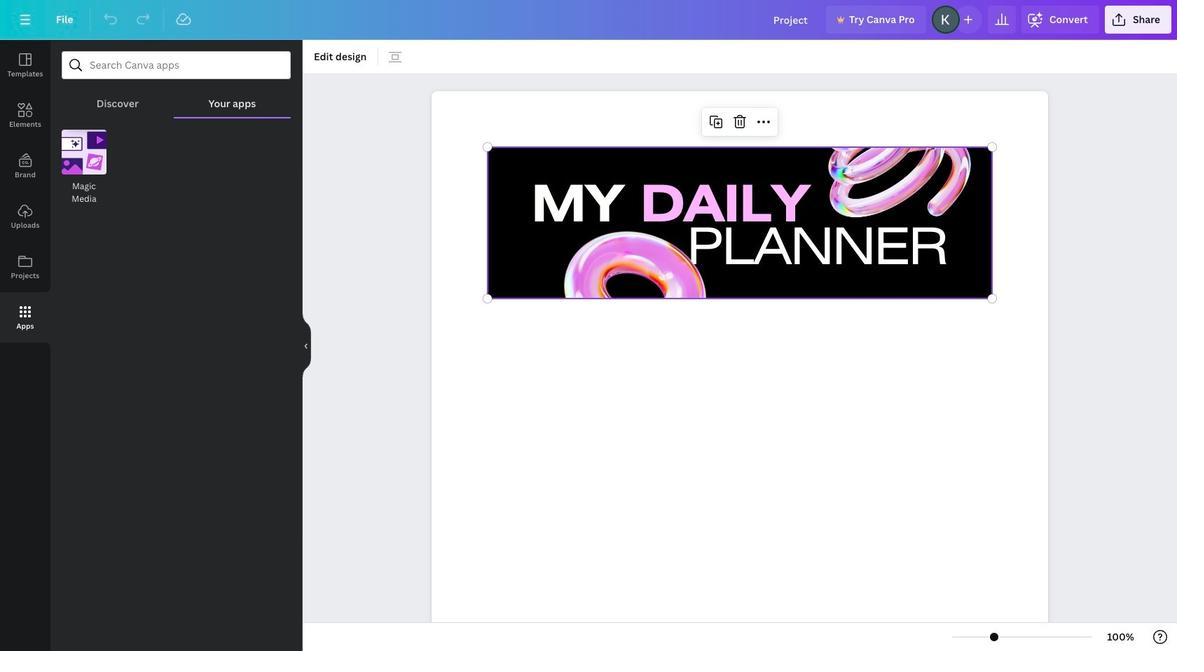 Task type: locate. For each thing, give the bounding box(es) containing it.
hide image
[[302, 312, 311, 379]]

side panel tab list
[[0, 40, 50, 343]]

main menu bar
[[0, 0, 1177, 40]]

None text field
[[432, 84, 1048, 651]]



Task type: vqa. For each thing, say whether or not it's contained in the screenshot.
Zoom button
yes



Task type: describe. For each thing, give the bounding box(es) containing it.
Zoom button
[[1098, 626, 1144, 648]]

Design title text field
[[762, 6, 821, 34]]

Search Canva apps search field
[[90, 52, 263, 78]]



